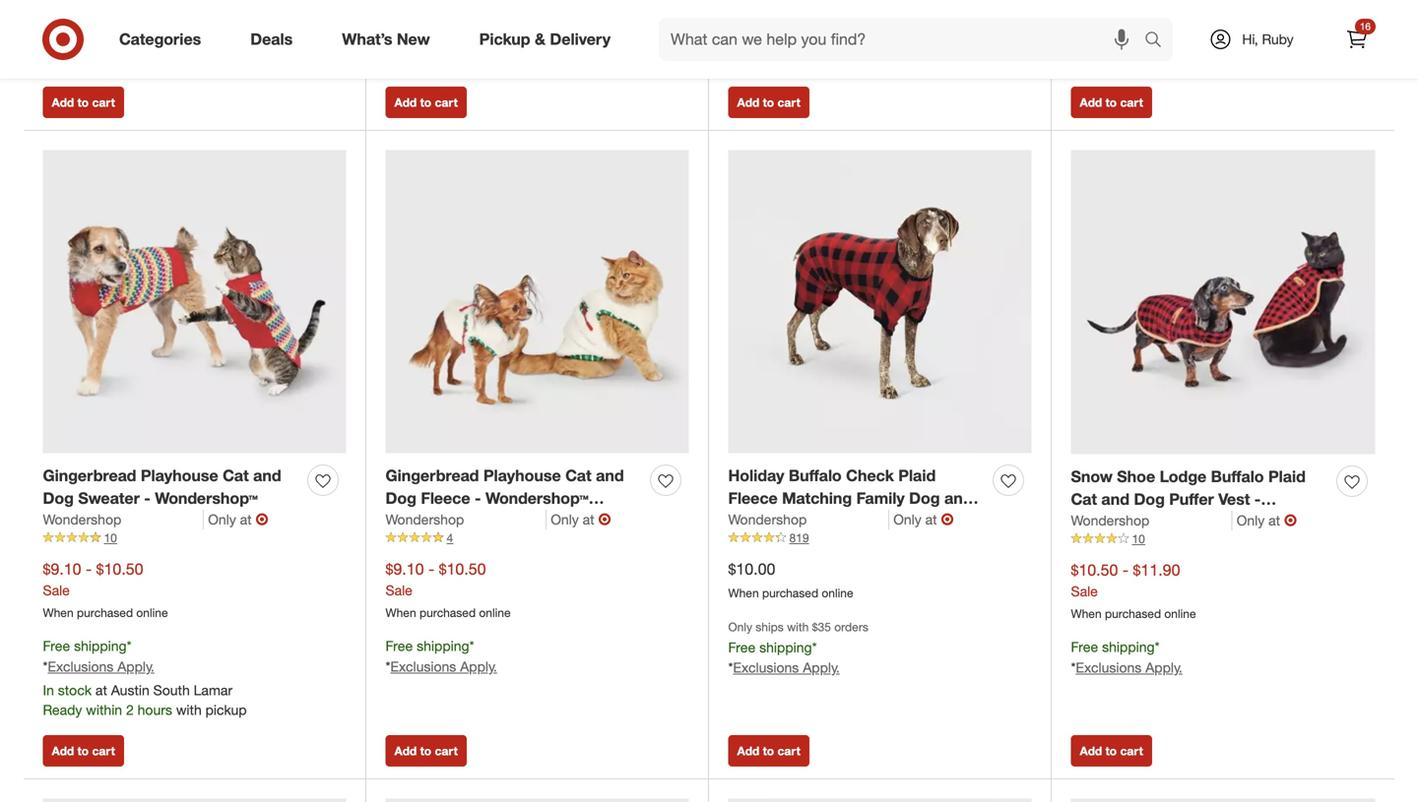 Task type: describe. For each thing, give the bounding box(es) containing it.
south
[[153, 682, 190, 699]]

exclusions inside free shipping * * exclusions apply. in stock at  austin south lamar ready within 2 hours with pickup
[[48, 659, 114, 676]]

what's
[[342, 30, 392, 49]]

categories link
[[102, 18, 226, 61]]

and inside snow shoe lodge buffalo plaid cat and dog puffer vest - wondershop™
[[1102, 490, 1130, 509]]

16
[[1360, 20, 1371, 33]]

wondershop for cat
[[1071, 512, 1150, 529]]

at for snow shoe lodge buffalo plaid cat and dog puffer vest - wondershop™
[[1269, 512, 1281, 529]]

buffalo inside snow shoe lodge buffalo plaid cat and dog puffer vest - wondershop™
[[1211, 468, 1264, 487]]

in
[[43, 682, 54, 699]]

wondershop for matching
[[729, 511, 807, 528]]

purchased for snow shoe lodge buffalo plaid cat and dog puffer vest - wondershop™
[[1105, 607, 1162, 621]]

4 link
[[386, 530, 689, 547]]

- inside $10.50 - $11.90 sale when purchased online
[[1123, 561, 1129, 580]]

lamar
[[194, 682, 233, 699]]

wondershop™ inside gingerbread playhouse cat and dog fleece - wondershop™ cream
[[486, 489, 589, 508]]

holiday buffalo check plaid fleece matching family dog and cat pajama with sleeves - wondershop™
[[729, 467, 973, 553]]

with inside holiday buffalo check plaid fleece matching family dog and cat pajama with sleeves - wondershop™
[[819, 512, 851, 531]]

at inside free shipping * * exclusions apply. in stock at  austin south lamar ready within 2 hours with pickup
[[95, 682, 107, 699]]

2 horizontal spatial ships
[[1099, 13, 1127, 28]]

$10.00
[[729, 560, 776, 579]]

1 horizontal spatial only ships with $35 orders free shipping * * exclusions apply.
[[729, 620, 869, 677]]

categories
[[119, 30, 201, 49]]

0 horizontal spatial only ships with $35 orders free shipping * * exclusions apply.
[[43, 12, 183, 69]]

pickup & delivery
[[479, 30, 611, 49]]

austin
[[111, 682, 150, 699]]

when inside $10.00 when purchased online
[[729, 586, 759, 601]]

sale for snow shoe lodge buffalo plaid cat and dog puffer vest - wondershop™
[[1071, 583, 1098, 600]]

&
[[535, 30, 546, 49]]

shipping inside free shipping * * exclusions apply. in stock at  austin south lamar ready within 2 hours with pickup
[[74, 638, 127, 655]]

$10.50 for fleece
[[439, 560, 486, 579]]

- inside gingerbread playhouse cat and dog fleece - wondershop™ cream
[[475, 489, 481, 508]]

deals link
[[234, 18, 317, 61]]

10 link for $10.50
[[43, 530, 346, 547]]

dog inside gingerbread playhouse cat and dog sweater - wondershop™
[[43, 489, 74, 508]]

snow shoe lodge buffalo plaid cat and dog puffer vest - wondershop™ link
[[1071, 466, 1329, 532]]

dog inside holiday buffalo check plaid fleece matching family dog and cat pajama with sleeves - wondershop™
[[909, 489, 940, 508]]

free shipping * * exclusions apply. in stock at  austin south lamar ready within 2 hours with pickup
[[43, 638, 247, 719]]

10 for $11.90
[[1132, 532, 1146, 547]]

with up search on the right
[[1130, 13, 1152, 28]]

sale for gingerbread playhouse cat and dog sweater - wondershop™
[[43, 582, 70, 599]]

holiday
[[729, 467, 785, 486]]

holiday buffalo check plaid fleece matching family dog and cat pajama with sleeves - wondershop™ link
[[729, 465, 986, 553]]

family
[[857, 489, 905, 508]]

plaid inside holiday buffalo check plaid fleece matching family dog and cat pajama with sleeves - wondershop™
[[899, 467, 936, 486]]

0 horizontal spatial ships
[[70, 12, 98, 27]]

and inside holiday buffalo check plaid fleece matching family dog and cat pajama with sleeves - wondershop™
[[945, 489, 973, 508]]

1 horizontal spatial free shipping * * exclusions apply.
[[729, 10, 840, 48]]

wondershop™ inside holiday buffalo check plaid fleece matching family dog and cat pajama with sleeves - wondershop™
[[729, 534, 832, 553]]

with down $10.00 when purchased online
[[787, 620, 809, 635]]

1 horizontal spatial ships
[[756, 620, 784, 635]]

fleece inside holiday buffalo check plaid fleece matching family dog and cat pajama with sleeves - wondershop™
[[729, 489, 778, 508]]

16 link
[[1336, 18, 1379, 61]]

hi, ruby
[[1243, 31, 1294, 48]]

cat inside gingerbread playhouse cat and dog sweater - wondershop™
[[223, 467, 249, 486]]

at for gingerbread playhouse cat and dog sweater - wondershop™
[[240, 511, 252, 528]]

check
[[846, 467, 894, 486]]

online for snow shoe lodge buffalo plaid cat and dog puffer vest - wondershop™
[[1165, 607, 1196, 621]]

hours
[[138, 702, 172, 719]]

pickup
[[479, 30, 531, 49]]

apply. inside free shipping * * exclusions apply. in stock at  austin south lamar ready within 2 hours with pickup
[[117, 659, 154, 676]]

gingerbread for sweater
[[43, 467, 136, 486]]

gingerbread playhouse cat and dog sweater - wondershop™ link
[[43, 465, 300, 510]]

online for gingerbread playhouse cat and dog sweater - wondershop™
[[136, 606, 168, 620]]

$9.10 for gingerbread playhouse cat and dog sweater - wondershop™
[[43, 560, 81, 579]]

search button
[[1136, 18, 1183, 65]]

2 horizontal spatial only ships with $35 orders free shipping * * exclusions apply.
[[1071, 13, 1212, 70]]

purchased for gingerbread playhouse cat and dog sweater - wondershop™
[[77, 606, 133, 620]]

- inside gingerbread playhouse cat and dog sweater - wondershop™
[[144, 489, 150, 508]]

- down sweater
[[86, 560, 92, 579]]

- down "cream"
[[428, 560, 435, 579]]

sweater
[[78, 489, 140, 508]]

ruby
[[1262, 31, 1294, 48]]

at for gingerbread playhouse cat and dog fleece - wondershop™ cream
[[583, 511, 595, 528]]

4
[[447, 531, 453, 546]]

2
[[126, 702, 134, 719]]

$9.10 - $10.50 sale when purchased online for fleece
[[386, 560, 511, 620]]

when for gingerbread playhouse cat and dog fleece - wondershop™ cream
[[386, 606, 416, 620]]

shoe
[[1117, 468, 1156, 487]]

0 horizontal spatial $35
[[127, 12, 146, 27]]

cream
[[386, 512, 436, 531]]

$9.10 for gingerbread playhouse cat and dog fleece - wondershop™ cream
[[386, 560, 424, 579]]

pajama
[[759, 512, 815, 531]]

wondershop™ inside snow shoe lodge buffalo plaid cat and dog puffer vest - wondershop™
[[1071, 513, 1174, 532]]

wondershop link for cat
[[1071, 511, 1233, 531]]



Task type: vqa. For each thing, say whether or not it's contained in the screenshot.
Hi, Tara
no



Task type: locate. For each thing, give the bounding box(es) containing it.
sale
[[43, 582, 70, 599], [386, 582, 413, 599], [1071, 583, 1098, 600]]

10 link down 'gingerbread playhouse cat and dog sweater - wondershop™' link
[[43, 530, 346, 547]]

and inside gingerbread playhouse cat and dog sweater - wondershop™
[[253, 467, 281, 486]]

only at ¬ for gingerbread playhouse cat and dog sweater - wondershop™
[[208, 510, 269, 529]]

10 link
[[43, 530, 346, 547], [1071, 531, 1376, 548]]

- right sleeves at bottom
[[917, 512, 924, 531]]

10 link down vest
[[1071, 531, 1376, 548]]

pickup
[[206, 702, 247, 719]]

wondershop link for matching
[[729, 510, 890, 530]]

$10.50 inside $10.50 - $11.90 sale when purchased online
[[1071, 561, 1119, 580]]

wondershop link
[[43, 510, 204, 530], [386, 510, 547, 530], [729, 510, 890, 530], [1071, 511, 1233, 531]]

0 horizontal spatial gingerbread
[[43, 467, 136, 486]]

What can we help you find? suggestions appear below search field
[[659, 18, 1150, 61]]

1 fleece from the left
[[421, 489, 470, 508]]

$10.50 left $11.90
[[1071, 561, 1119, 580]]

new
[[397, 30, 430, 49]]

fleece up 4 on the bottom left of the page
[[421, 489, 470, 508]]

only at ¬ down gingerbread playhouse cat and dog sweater - wondershop™
[[208, 510, 269, 529]]

$10.00 when purchased online
[[729, 560, 854, 601]]

$10.50 - $11.90 sale when purchased online
[[1071, 561, 1196, 621]]

at for holiday buffalo check plaid fleece matching family dog and cat pajama with sleeves - wondershop™
[[926, 511, 937, 528]]

wondershop down snow
[[1071, 512, 1150, 529]]

1 horizontal spatial gingerbread
[[386, 467, 479, 486]]

$35 up search on the right
[[1155, 13, 1174, 28]]

delivery
[[550, 30, 611, 49]]

free shipping * * exclusions apply. for gingerbread playhouse cat and dog fleece - wondershop™ cream
[[386, 638, 497, 676]]

ships
[[70, 12, 98, 27], [1099, 13, 1127, 28], [756, 620, 784, 635]]

lodge
[[1160, 468, 1207, 487]]

- inside snow shoe lodge buffalo plaid cat and dog puffer vest - wondershop™
[[1255, 490, 1261, 509]]

gingerbread inside gingerbread playhouse cat and dog fleece - wondershop™ cream
[[386, 467, 479, 486]]

1 horizontal spatial $9.10
[[386, 560, 424, 579]]

plaid
[[899, 467, 936, 486], [1269, 468, 1306, 487]]

vest
[[1219, 490, 1250, 509]]

buffalo inside holiday buffalo check plaid fleece matching family dog and cat pajama with sleeves - wondershop™
[[789, 467, 842, 486]]

online down 4 link
[[479, 606, 511, 620]]

wondershop up 4 on the bottom left of the page
[[386, 511, 464, 528]]

2 playhouse from the left
[[484, 467, 561, 486]]

0 horizontal spatial 10 link
[[43, 530, 346, 547]]

0 horizontal spatial playhouse
[[141, 467, 218, 486]]

when inside $10.50 - $11.90 sale when purchased online
[[1071, 607, 1102, 621]]

exclusions apply. link
[[391, 31, 497, 48], [733, 31, 840, 48], [48, 52, 154, 69], [1076, 53, 1183, 70], [48, 659, 154, 676], [391, 659, 497, 676], [1076, 660, 1183, 677], [733, 660, 840, 677]]

plaid inside snow shoe lodge buffalo plaid cat and dog puffer vest - wondershop™
[[1269, 468, 1306, 487]]

snow shoe lodge buffalo plaid cat and dog puffer vest - wondershop™
[[1071, 468, 1306, 532]]

$9.10 - $10.50 sale when purchased online down sweater
[[43, 560, 168, 620]]

online up free shipping * * exclusions apply. in stock at  austin south lamar ready within 2 hours with pickup
[[136, 606, 168, 620]]

cat inside snow shoe lodge buffalo plaid cat and dog puffer vest - wondershop™
[[1071, 490, 1097, 509]]

10
[[104, 531, 117, 546], [1132, 532, 1146, 547]]

2 horizontal spatial orders
[[1177, 13, 1212, 28]]

dog down shoe on the bottom right
[[1134, 490, 1165, 509]]

dog right family
[[909, 489, 940, 508]]

gingerbread playhouse cat and dog sweater - wondershop™
[[43, 467, 281, 508]]

$9.10 - $10.50 sale when purchased online for sweater
[[43, 560, 168, 620]]

dog
[[43, 489, 74, 508], [386, 489, 417, 508], [909, 489, 940, 508], [1134, 490, 1165, 509]]

gingerbread playhouse blue snowflake cat and dog sweatshirt - wondershop™ image
[[43, 799, 346, 803], [43, 799, 346, 803]]

at
[[240, 511, 252, 528], [583, 511, 595, 528], [926, 511, 937, 528], [1269, 512, 1281, 529], [95, 682, 107, 699]]

matching
[[782, 489, 852, 508]]

$9.10
[[43, 560, 81, 579], [386, 560, 424, 579]]

cat inside gingerbread playhouse cat and dog fleece - wondershop™ cream
[[566, 467, 592, 486]]

wondershop up '819'
[[729, 511, 807, 528]]

online inside $10.50 - $11.90 sale when purchased online
[[1165, 607, 1196, 621]]

purchased inside $10.00 when purchased online
[[762, 586, 819, 601]]

ships left search button
[[1099, 13, 1127, 28]]

online for gingerbread playhouse cat and dog fleece - wondershop™ cream
[[479, 606, 511, 620]]

dog inside snow shoe lodge buffalo plaid cat and dog puffer vest - wondershop™
[[1134, 490, 1165, 509]]

free shipping * * exclusions apply. for snow shoe lodge buffalo plaid cat and dog puffer vest - wondershop™
[[1071, 639, 1183, 677]]

wondershop™ up 4 link
[[486, 489, 589, 508]]

playhouse
[[141, 467, 218, 486], [484, 467, 561, 486]]

2 horizontal spatial $10.50
[[1071, 561, 1119, 580]]

¬ for snow shoe lodge buffalo plaid cat and dog puffer vest - wondershop™
[[1285, 511, 1297, 530]]

10 down sweater
[[104, 531, 117, 546]]

orders up categories
[[149, 12, 183, 27]]

only at ¬
[[208, 510, 269, 529], [551, 510, 611, 529], [894, 510, 954, 529], [1237, 511, 1297, 530]]

1 horizontal spatial orders
[[835, 620, 869, 635]]

gingerbread up sweater
[[43, 467, 136, 486]]

online inside $10.00 when purchased online
[[822, 586, 854, 601]]

1 horizontal spatial buffalo
[[1211, 468, 1264, 487]]

cart
[[92, 95, 115, 110], [435, 95, 458, 110], [778, 95, 801, 110], [1121, 95, 1144, 110], [92, 744, 115, 759], [435, 744, 458, 759], [778, 744, 801, 759], [1121, 744, 1144, 759]]

within
[[86, 702, 122, 719]]

add
[[52, 95, 74, 110], [395, 95, 417, 110], [737, 95, 760, 110], [1080, 95, 1103, 110], [52, 744, 74, 759], [395, 744, 417, 759], [737, 744, 760, 759], [1080, 744, 1103, 759]]

2 $9.10 from the left
[[386, 560, 424, 579]]

1 horizontal spatial $35
[[812, 620, 831, 635]]

1 horizontal spatial fleece
[[729, 489, 778, 508]]

1 playhouse from the left
[[141, 467, 218, 486]]

sale inside $10.50 - $11.90 sale when purchased online
[[1071, 583, 1098, 600]]

wondershop
[[43, 511, 121, 528], [386, 511, 464, 528], [729, 511, 807, 528], [1071, 512, 1150, 529]]

- inside holiday buffalo check plaid fleece matching family dog and cat pajama with sleeves - wondershop™
[[917, 512, 924, 531]]

fleece inside gingerbread playhouse cat and dog fleece - wondershop™ cream
[[421, 489, 470, 508]]

wondershop link up '819'
[[729, 510, 890, 530]]

orders
[[149, 12, 183, 27], [1177, 13, 1212, 28], [835, 620, 869, 635]]

to
[[77, 95, 89, 110], [420, 95, 432, 110], [763, 95, 774, 110], [1106, 95, 1117, 110], [77, 744, 89, 759], [420, 744, 432, 759], [763, 744, 774, 759], [1106, 744, 1117, 759]]

$35 up categories
[[127, 12, 146, 27]]

ships left categories link
[[70, 12, 98, 27]]

sale for gingerbread playhouse cat and dog fleece - wondershop™ cream
[[386, 582, 413, 599]]

online
[[822, 586, 854, 601], [136, 606, 168, 620], [479, 606, 511, 620], [1165, 607, 1196, 621]]

10 for $10.50
[[104, 531, 117, 546]]

gingerbread for fleece
[[386, 467, 479, 486]]

gingerbread inside gingerbread playhouse cat and dog sweater - wondershop™
[[43, 467, 136, 486]]

¬ for holiday buffalo check plaid fleece matching family dog and cat pajama with sleeves - wondershop™
[[941, 510, 954, 529]]

$10.50 down 4 on the bottom left of the page
[[439, 560, 486, 579]]

1 horizontal spatial 10 link
[[1071, 531, 1376, 548]]

with inside free shipping * * exclusions apply. in stock at  austin south lamar ready within 2 hours with pickup
[[176, 702, 202, 719]]

add to cart
[[52, 95, 115, 110], [395, 95, 458, 110], [737, 95, 801, 110], [1080, 95, 1144, 110], [52, 744, 115, 759], [395, 744, 458, 759], [737, 744, 801, 759], [1080, 744, 1144, 759]]

ships down $10.00 when purchased online
[[756, 620, 784, 635]]

2 horizontal spatial sale
[[1071, 583, 1098, 600]]

gingerbread playhouse cat and dog sweater - wondershop™ image
[[43, 150, 346, 454], [43, 150, 346, 454]]

online down $11.90
[[1165, 607, 1196, 621]]

$10.50 for sweater
[[96, 560, 143, 579]]

2 $9.10 - $10.50 sale when purchased online from the left
[[386, 560, 511, 620]]

snow
[[1071, 468, 1113, 487]]

1 horizontal spatial sale
[[386, 582, 413, 599]]

with
[[102, 12, 123, 27], [1130, 13, 1152, 28], [819, 512, 851, 531], [787, 620, 809, 635], [176, 702, 202, 719]]

holiday buffalo check plaid fleece matching family dog and cat pajama with sleeves - wondershop™ image
[[729, 150, 1032, 454], [729, 150, 1032, 454]]

819
[[790, 531, 809, 546]]

hi,
[[1243, 31, 1259, 48]]

stock
[[58, 682, 92, 699]]

wondershop link up 4 on the bottom left of the page
[[386, 510, 547, 530]]

playhouse for fleece
[[484, 467, 561, 486]]

purchased down $10.00
[[762, 586, 819, 601]]

apply.
[[460, 31, 497, 48], [803, 31, 840, 48], [117, 52, 154, 69], [1146, 53, 1183, 70], [117, 659, 154, 676], [460, 659, 497, 676], [1146, 660, 1183, 677], [803, 660, 840, 677]]

10 up $11.90
[[1132, 532, 1146, 547]]

gingerbread playhouse cat and dog fleece - wondershop™ cream image
[[386, 150, 689, 454], [386, 150, 689, 454]]

online down 819 link
[[822, 586, 854, 601]]

only at ¬ for holiday buffalo check plaid fleece matching family dog and cat pajama with sleeves - wondershop™
[[894, 510, 954, 529]]

with down south on the bottom left
[[176, 702, 202, 719]]

snow shoe lodge buffalo plaid cat and dog puffer vest - wondershop™ image
[[1071, 150, 1376, 455], [1071, 150, 1376, 455]]

0 horizontal spatial fleece
[[421, 489, 470, 508]]

$9.10 - $10.50 sale when purchased online
[[43, 560, 168, 620], [386, 560, 511, 620]]

purchased
[[762, 586, 819, 601], [77, 606, 133, 620], [420, 606, 476, 620], [1105, 607, 1162, 621]]

what's new link
[[325, 18, 455, 61]]

- left $11.90
[[1123, 561, 1129, 580]]

when for gingerbread playhouse cat and dog sweater - wondershop™
[[43, 606, 74, 620]]

wondershop™ inside gingerbread playhouse cat and dog sweater - wondershop™
[[155, 489, 258, 508]]

orders up search on the right
[[1177, 13, 1212, 28]]

purchased up free shipping * * exclusions apply. in stock at  austin south lamar ready within 2 hours with pickup
[[77, 606, 133, 620]]

playhouse inside gingerbread playhouse cat and dog fleece - wondershop™ cream
[[484, 467, 561, 486]]

holiday city matching family cat and dog pajamas - wondershop™ - red image
[[386, 799, 689, 803], [386, 799, 689, 803]]

sleeves
[[855, 512, 913, 531]]

1 horizontal spatial plaid
[[1269, 468, 1306, 487]]

0 horizontal spatial sale
[[43, 582, 70, 599]]

¬ for gingerbread playhouse cat and dog fleece - wondershop™ cream
[[599, 510, 611, 529]]

faux shearling cat and dog vest - wondershop™ image
[[1071, 799, 1376, 803], [1071, 799, 1376, 803]]

fleece
[[421, 489, 470, 508], [729, 489, 778, 508]]

0 horizontal spatial buffalo
[[789, 467, 842, 486]]

playhouse inside gingerbread playhouse cat and dog sweater - wondershop™
[[141, 467, 218, 486]]

10 link for $11.90
[[1071, 531, 1376, 548]]

only at ¬ up 819 link
[[894, 510, 954, 529]]

and
[[253, 467, 281, 486], [596, 467, 624, 486], [945, 489, 973, 508], [1102, 490, 1130, 509]]

wondershop link down "puffer"
[[1071, 511, 1233, 531]]

0 horizontal spatial $9.10 - $10.50 sale when purchased online
[[43, 560, 168, 620]]

purchased inside $10.50 - $11.90 sale when purchased online
[[1105, 607, 1162, 621]]

wondershop™ down pajama
[[729, 534, 832, 553]]

1 horizontal spatial playhouse
[[484, 467, 561, 486]]

exclusions
[[391, 31, 456, 48], [733, 31, 799, 48], [48, 52, 114, 69], [1076, 53, 1142, 70], [48, 659, 114, 676], [391, 659, 456, 676], [1076, 660, 1142, 677], [733, 660, 799, 677]]

only
[[43, 12, 67, 27], [1071, 13, 1095, 28], [208, 511, 236, 528], [551, 511, 579, 528], [894, 511, 922, 528], [1237, 512, 1265, 529], [729, 620, 753, 635]]

ready
[[43, 702, 82, 719]]

dog inside gingerbread playhouse cat and dog fleece - wondershop™ cream
[[386, 489, 417, 508]]

$9.10 down sweater
[[43, 560, 81, 579]]

search
[[1136, 32, 1183, 51]]

0 horizontal spatial $10.50
[[96, 560, 143, 579]]

1 $9.10 from the left
[[43, 560, 81, 579]]

cat
[[223, 467, 249, 486], [566, 467, 592, 486], [1071, 490, 1097, 509], [729, 512, 755, 531]]

shipping
[[760, 10, 812, 28], [74, 31, 127, 49], [1102, 32, 1155, 50], [74, 638, 127, 655], [417, 638, 469, 655], [1102, 639, 1155, 656], [760, 639, 812, 656]]

add to cart button
[[43, 87, 124, 118], [386, 87, 467, 118], [729, 87, 810, 118], [1071, 87, 1152, 118], [43, 736, 124, 767], [386, 736, 467, 767], [729, 736, 810, 767], [1071, 736, 1152, 767]]

0 horizontal spatial plaid
[[899, 467, 936, 486]]

$35 down $10.00 when purchased online
[[812, 620, 831, 635]]

free inside free shipping * * exclusions apply. in stock at  austin south lamar ready within 2 hours with pickup
[[43, 638, 70, 655]]

buffalo
[[789, 467, 842, 486], [1211, 468, 1264, 487]]

1 horizontal spatial $9.10 - $10.50 sale when purchased online
[[386, 560, 511, 620]]

wondershop down sweater
[[43, 511, 121, 528]]

purchased for gingerbread playhouse cat and dog fleece - wondershop™ cream
[[420, 606, 476, 620]]

wondershop link for fleece
[[386, 510, 547, 530]]

what's new
[[342, 30, 430, 49]]

gingerbread playhouse cat and dog fleece - wondershop™ cream
[[386, 467, 624, 531]]

819 link
[[729, 530, 1032, 547]]

* exclusions apply.
[[386, 31, 497, 48]]

gingerbread playhouse cat and dog fleece - wondershop™ cream link
[[386, 465, 643, 531]]

wondershop™
[[155, 489, 258, 508], [486, 489, 589, 508], [1071, 513, 1174, 532], [729, 534, 832, 553]]

$11.90
[[1133, 561, 1181, 580]]

2 horizontal spatial $35
[[1155, 13, 1174, 28]]

wondershop™ down shoe on the bottom right
[[1071, 513, 1174, 532]]

free shipping * * exclusions apply.
[[729, 10, 840, 48], [386, 638, 497, 676], [1071, 639, 1183, 677]]

purchased down $11.90
[[1105, 607, 1162, 621]]

$9.10 down "cream"
[[386, 560, 424, 579]]

¬ for gingerbread playhouse cat and dog sweater - wondershop™
[[256, 510, 269, 529]]

only at ¬ for gingerbread playhouse cat and dog fleece - wondershop™ cream
[[551, 510, 611, 529]]

- right vest
[[1255, 490, 1261, 509]]

with down matching
[[819, 512, 851, 531]]

free
[[729, 10, 756, 28], [43, 31, 70, 49], [1071, 32, 1099, 50], [43, 638, 70, 655], [386, 638, 413, 655], [1071, 639, 1099, 656], [729, 639, 756, 656]]

wondershop™ right sweater
[[155, 489, 258, 508]]

orders down $10.00 when purchased online
[[835, 620, 869, 635]]

pickup & delivery link
[[463, 18, 635, 61]]

$9.10 - $10.50 sale when purchased online down 4 on the bottom left of the page
[[386, 560, 511, 620]]

0 horizontal spatial $9.10
[[43, 560, 81, 579]]

0 horizontal spatial orders
[[149, 12, 183, 27]]

wondershop for fleece
[[386, 511, 464, 528]]

buffalo up vest
[[1211, 468, 1264, 487]]

2 fleece from the left
[[729, 489, 778, 508]]

-
[[144, 489, 150, 508], [475, 489, 481, 508], [1255, 490, 1261, 509], [917, 512, 924, 531], [86, 560, 92, 579], [428, 560, 435, 579], [1123, 561, 1129, 580]]

$10.50 down sweater
[[96, 560, 143, 579]]

fleece down holiday
[[729, 489, 778, 508]]

2 gingerbread from the left
[[386, 467, 479, 486]]

deals
[[250, 30, 293, 49]]

$35
[[127, 12, 146, 27], [1155, 13, 1174, 28], [812, 620, 831, 635]]

0 horizontal spatial free shipping * * exclusions apply.
[[386, 638, 497, 676]]

purchased down 4 on the bottom left of the page
[[420, 606, 476, 620]]

0 horizontal spatial 10
[[104, 531, 117, 546]]

2 horizontal spatial free shipping * * exclusions apply.
[[1071, 639, 1183, 677]]

1 gingerbread from the left
[[43, 467, 136, 486]]

dog up "cream"
[[386, 489, 417, 508]]

wondershop link down sweater
[[43, 510, 204, 530]]

and inside gingerbread playhouse cat and dog fleece - wondershop™ cream
[[596, 467, 624, 486]]

with up categories
[[102, 12, 123, 27]]

¬
[[256, 510, 269, 529], [599, 510, 611, 529], [941, 510, 954, 529], [1285, 511, 1297, 530]]

- right sweater
[[144, 489, 150, 508]]

wondershop link for sweater
[[43, 510, 204, 530]]

$10.50
[[96, 560, 143, 579], [439, 560, 486, 579], [1071, 561, 1119, 580]]

cat inside holiday buffalo check plaid fleece matching family dog and cat pajama with sleeves - wondershop™
[[729, 512, 755, 531]]

only at ¬ down vest
[[1237, 511, 1297, 530]]

playhouse for sweater
[[141, 467, 218, 486]]

puffer
[[1170, 490, 1214, 509]]

only at ¬ up 4 link
[[551, 510, 611, 529]]

only at ¬ for snow shoe lodge buffalo plaid cat and dog puffer vest - wondershop™
[[1237, 511, 1297, 530]]

gingerbread playhouse puffer cat and dog vest - wondershop™ image
[[729, 799, 1032, 803], [729, 799, 1032, 803]]

1 $9.10 - $10.50 sale when purchased online from the left
[[43, 560, 168, 620]]

wondershop for sweater
[[43, 511, 121, 528]]

1 horizontal spatial $10.50
[[439, 560, 486, 579]]

gingerbread up "cream"
[[386, 467, 479, 486]]

buffalo up matching
[[789, 467, 842, 486]]

- up 4 link
[[475, 489, 481, 508]]

when for snow shoe lodge buffalo plaid cat and dog puffer vest - wondershop™
[[1071, 607, 1102, 621]]

dog left sweater
[[43, 489, 74, 508]]

only ships with $35 orders free shipping * * exclusions apply.
[[43, 12, 183, 69], [1071, 13, 1212, 70], [729, 620, 869, 677]]

gingerbread
[[43, 467, 136, 486], [386, 467, 479, 486]]

when
[[729, 586, 759, 601], [43, 606, 74, 620], [386, 606, 416, 620], [1071, 607, 1102, 621]]

*
[[812, 10, 817, 28], [386, 31, 391, 48], [729, 31, 733, 48], [127, 31, 132, 49], [1155, 32, 1160, 50], [43, 52, 48, 69], [1071, 53, 1076, 70], [127, 638, 132, 655], [469, 638, 474, 655], [1155, 639, 1160, 656], [812, 639, 817, 656], [43, 659, 48, 676], [386, 659, 391, 676], [1071, 660, 1076, 677], [729, 660, 733, 677]]

1 horizontal spatial 10
[[1132, 532, 1146, 547]]



